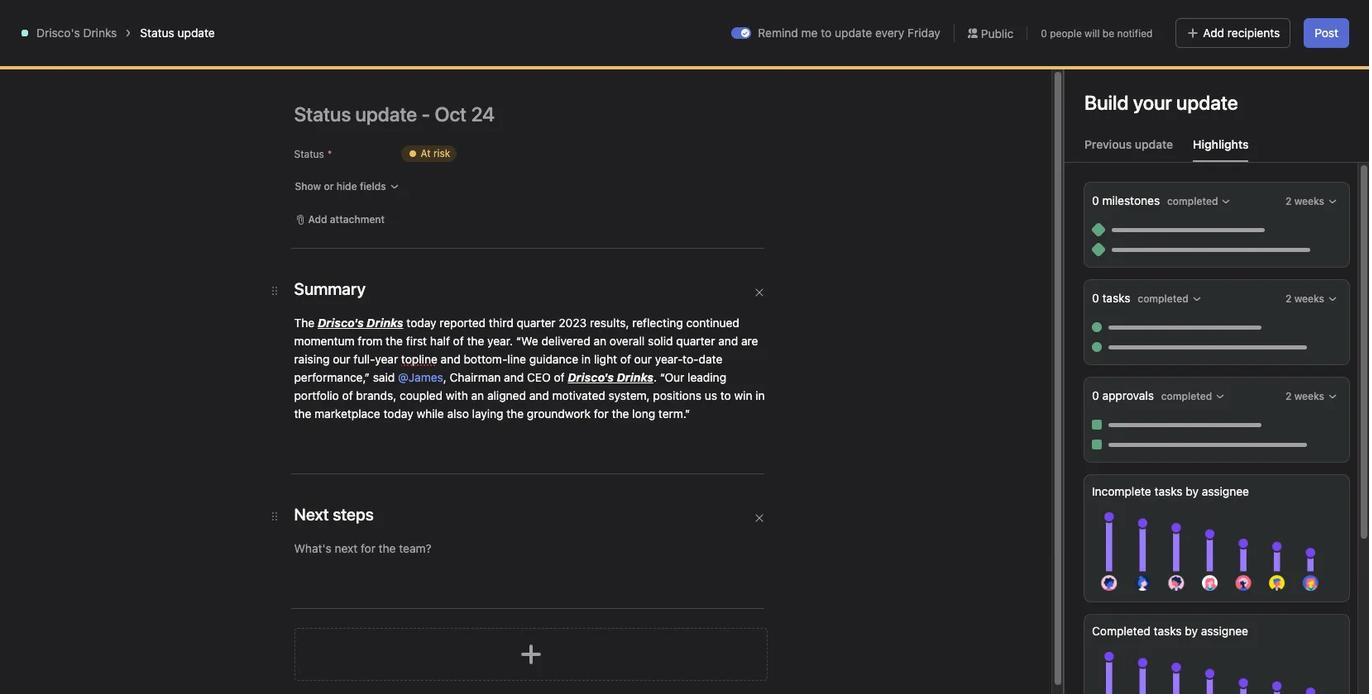 Task type: vqa. For each thing, say whether or not it's contained in the screenshot.
the PayPal image
no



Task type: locate. For each thing, give the bounding box(es) containing it.
1 vertical spatial by
[[1185, 625, 1198, 639]]

by right incomplete
[[1186, 485, 1199, 499]]

1 vertical spatial drinks
[[367, 316, 403, 330]]

and down ceo
[[529, 389, 549, 403]]

0 horizontal spatial ago
[[1135, 277, 1153, 290]]

drisco's
[[36, 26, 80, 40], [318, 316, 364, 330], [568, 371, 614, 385]]

show
[[295, 180, 321, 193]]

1 horizontal spatial 20
[[1123, 367, 1135, 379]]

list
[[339, 103, 359, 117]]

me
[[801, 26, 818, 40]]

1 vertical spatial an
[[471, 389, 484, 403]]

completed right 0 tasks
[[1138, 293, 1189, 305]]

20 inside project created james 20 minutes ago
[[1123, 367, 1135, 379]]

tab list containing previous update
[[1065, 136, 1369, 163]]

what's for what's the status?
[[1061, 149, 1113, 168]]

2 our from the left
[[634, 352, 652, 367]]

1 vertical spatial completed
[[1138, 293, 1189, 305]]

an up light at the bottom of the page
[[594, 334, 607, 348]]

weeks
[[1295, 195, 1325, 208], [1295, 293, 1325, 305], [1295, 391, 1325, 403]]

coupled
[[400, 389, 443, 403]]

our
[[333, 352, 350, 367], [634, 352, 652, 367]]

tab list
[[1065, 136, 1369, 163]]

0 vertical spatial drinks
[[83, 26, 117, 40]]

minutes for project created
[[1138, 367, 1175, 379]]

add recipients button
[[1176, 18, 1291, 48]]

today
[[407, 316, 436, 330], [383, 407, 413, 421]]

2 2 from the top
[[1286, 293, 1292, 305]]

to right me
[[821, 26, 832, 40]]

of down guidance
[[554, 371, 565, 385]]

quarter up the "we in the left of the page
[[517, 316, 556, 330]]

None text field
[[268, 55, 389, 85]]

our up performance,"
[[333, 352, 350, 367]]

2 vertical spatial 2 weeks
[[1286, 391, 1325, 403]]

20 for james
[[1123, 367, 1135, 379]]

1 vertical spatial weeks
[[1295, 293, 1325, 305]]

connected goals
[[304, 476, 430, 495]]

weeks for tasks
[[1295, 293, 1325, 305]]

0 vertical spatial drisco's
[[36, 26, 80, 40]]

0 vertical spatial 2 weeks button
[[1282, 190, 1342, 213]]

add to starred image
[[420, 64, 433, 77]]

status for status *
[[294, 148, 324, 161]]

0
[[1041, 27, 1047, 39], [1092, 194, 1099, 208], [1092, 291, 1099, 305], [1092, 389, 1099, 403]]

positions
[[653, 389, 702, 403]]

an down chairman
[[471, 389, 484, 403]]

to inside . "our leading portfolio of brands, coupled with an aligned and motivated system, positions us to win in the marketplace today while also laying the groundwork for the long term."
[[720, 389, 731, 403]]

today inside . "our leading portfolio of brands, coupled with an aligned and motivated system, positions us to win in the marketplace today while also laying the groundwork for the long term."
[[383, 407, 413, 421]]

you joined 20 minutes ago
[[1081, 257, 1153, 290]]

0 horizontal spatial add
[[308, 213, 327, 226]]

drinks
[[83, 26, 117, 40], [367, 316, 403, 330], [617, 371, 654, 385]]

1 horizontal spatial in
[[756, 389, 765, 403]]

0 horizontal spatial minutes
[[1096, 277, 1133, 290]]

update
[[178, 26, 215, 40], [835, 26, 872, 40], [1135, 137, 1173, 151]]

1 horizontal spatial our
[[634, 352, 652, 367]]

2 weeks for milestones
[[1286, 195, 1325, 208]]

1 vertical spatial 2 weeks button
[[1282, 288, 1342, 311]]

0 vertical spatial 2 weeks
[[1286, 195, 1325, 208]]

minutes up 0 tasks
[[1096, 277, 1133, 290]]

completed button right approvals
[[1157, 386, 1230, 409]]

add report section image
[[518, 642, 544, 668]]

the up year
[[386, 334, 403, 348]]

of up marketplace
[[342, 389, 353, 403]]

drisco's up home
[[36, 26, 80, 40]]

1 horizontal spatial status
[[294, 148, 324, 161]]

show or hide fields button
[[288, 175, 407, 199]]

by for completed
[[1185, 625, 1198, 639]]

completed for 0 approvals
[[1161, 391, 1212, 403]]

to right us
[[720, 389, 731, 403]]

ago inside you joined 20 minutes ago
[[1135, 277, 1153, 290]]

20
[[1081, 277, 1093, 290], [1123, 367, 1135, 379]]

0 horizontal spatial to
[[720, 389, 731, 403]]

2 horizontal spatial drisco's
[[568, 371, 614, 385]]

0 horizontal spatial our
[[333, 352, 350, 367]]

,
[[443, 371, 447, 385]]

add inside popup button
[[308, 213, 327, 226]]

0 vertical spatial weeks
[[1295, 195, 1325, 208]]

0 horizontal spatial what's
[[1061, 149, 1113, 168]]

1 vertical spatial tasks
[[1155, 485, 1183, 499]]

tasks
[[1102, 291, 1131, 305], [1155, 485, 1183, 499], [1154, 625, 1182, 639]]

today up first
[[407, 316, 436, 330]]

tasks for 0
[[1102, 291, 1131, 305]]

line
[[508, 352, 526, 367]]

0 left 25
[[1041, 27, 1047, 39]]

1 horizontal spatial add
[[1203, 26, 1225, 40]]

2 vertical spatial tasks
[[1154, 625, 1182, 639]]

1 2 weeks button from the top
[[1282, 190, 1342, 213]]

2 vertical spatial completed button
[[1157, 386, 1230, 409]]

date
[[699, 352, 723, 367]]

0 vertical spatial tasks
[[1102, 291, 1131, 305]]

or
[[324, 180, 334, 193]]

1 horizontal spatial ago
[[1178, 367, 1195, 379]]

trial?
[[1190, 13, 1213, 26]]

0 vertical spatial remove section image
[[754, 288, 764, 298]]

home link
[[10, 50, 189, 77]]

1 horizontal spatial quarter
[[676, 334, 715, 348]]

2 horizontal spatial in
[[1162, 13, 1171, 26]]

status left *
[[294, 148, 324, 161]]

0 vertical spatial minutes
[[1096, 277, 1133, 290]]

delivered
[[541, 334, 591, 348]]

aligned
[[487, 389, 526, 403]]

20 down project created
[[1123, 367, 1135, 379]]

friday
[[908, 26, 940, 40]]

today down brands,
[[383, 407, 413, 421]]

what's for what's in my trial?
[[1127, 13, 1159, 26]]

minutes inside project created james 20 minutes ago
[[1138, 367, 1175, 379]]

minutes down project created
[[1138, 367, 1175, 379]]

drinks up the system, on the bottom left of the page
[[617, 371, 654, 385]]

in right win on the right of page
[[756, 389, 765, 403]]

0 horizontal spatial in
[[581, 352, 591, 367]]

2 remove section image from the top
[[754, 514, 764, 524]]

2 weeks button
[[1282, 190, 1342, 213], [1282, 288, 1342, 311], [1282, 386, 1342, 409]]

ago for project created
[[1178, 367, 1195, 379]]

people
[[1050, 27, 1082, 39]]

0 horizontal spatial an
[[471, 389, 484, 403]]

2 weeks from the top
[[1295, 293, 1325, 305]]

quarter up to-
[[676, 334, 715, 348]]

risk
[[434, 147, 450, 160]]

what's inside button
[[1127, 13, 1159, 26]]

1 vertical spatial to
[[720, 389, 731, 403]]

2 vertical spatial drinks
[[617, 371, 654, 385]]

update inside 'tab list'
[[1135, 137, 1173, 151]]

today inside today reported third quarter 2023 results, reflecting continued momentum from the first half of the year. "we delivered an overall solid quarter and are raising our full-year topline and bottom-line guidance in light of our year-to-date performance," said
[[407, 316, 436, 330]]

1 remove section image from the top
[[754, 288, 764, 298]]

from
[[358, 334, 383, 348]]

0 vertical spatial completed
[[1167, 195, 1218, 208]]

1 horizontal spatial what's
[[1127, 13, 1159, 26]]

win
[[734, 389, 753, 403]]

1 2 from the top
[[1286, 195, 1292, 208]]

ago inside project created james 20 minutes ago
[[1178, 367, 1195, 379]]

drisco's up momentum
[[318, 316, 364, 330]]

2
[[1286, 195, 1292, 208], [1286, 293, 1292, 305], [1286, 391, 1292, 403]]

raising
[[294, 352, 330, 367]]

.
[[654, 371, 657, 385]]

an inside . "our leading portfolio of brands, coupled with an aligned and motivated system, positions us to win in the marketplace today while also laying the groundwork for the long term."
[[471, 389, 484, 403]]

0 horizontal spatial update
[[178, 26, 215, 40]]

tasks down you joined 20 minutes ago
[[1102, 291, 1131, 305]]

1 vertical spatial assignee
[[1201, 625, 1248, 639]]

2 horizontal spatial add
[[1238, 13, 1256, 26]]

1 vertical spatial drisco's
[[318, 316, 364, 330]]

2 vertical spatial drisco's
[[568, 371, 614, 385]]

the down portfolio
[[294, 407, 311, 421]]

20 down you
[[1081, 277, 1093, 290]]

2 vertical spatial weeks
[[1295, 391, 1325, 403]]

to
[[821, 26, 832, 40], [720, 389, 731, 403]]

leading
[[688, 371, 726, 385]]

status up home link
[[140, 26, 174, 40]]

1 vertical spatial remove section image
[[754, 514, 764, 524]]

1 vertical spatial 2
[[1286, 293, 1292, 305]]

quarter
[[517, 316, 556, 330], [676, 334, 715, 348]]

for
[[594, 407, 609, 421]]

completed right approvals
[[1161, 391, 1212, 403]]

0 vertical spatial ago
[[1135, 277, 1153, 290]]

minutes inside you joined 20 minutes ago
[[1096, 277, 1133, 290]]

1 vertical spatial ago
[[1178, 367, 1195, 379]]

1 vertical spatial 2 weeks
[[1286, 293, 1325, 305]]

assignee
[[1202, 485, 1249, 499], [1201, 625, 1248, 639]]

what's in my trial?
[[1127, 13, 1213, 26]]

and up ,
[[441, 352, 461, 367]]

incomplete
[[1092, 485, 1151, 499]]

0 vertical spatial assignee
[[1202, 485, 1249, 499]]

0 vertical spatial today
[[407, 316, 436, 330]]

board
[[392, 103, 424, 117]]

1 vertical spatial quarter
[[676, 334, 715, 348]]

of inside . "our leading portfolio of brands, coupled with an aligned and motivated system, positions us to win in the marketplace today while also laying the groundwork for the long term."
[[342, 389, 353, 403]]

project roles
[[304, 360, 397, 379]]

1 our from the left
[[333, 352, 350, 367]]

0 vertical spatial status
[[140, 26, 174, 40]]

0 down james link
[[1092, 389, 1099, 403]]

0 vertical spatial quarter
[[517, 316, 556, 330]]

completed down the status?
[[1167, 195, 1218, 208]]

project created
[[1081, 345, 1175, 360]]

0 down you joined 20 minutes ago
[[1092, 291, 1099, 305]]

0 horizontal spatial status
[[140, 26, 174, 40]]

25
[[1054, 19, 1067, 31]]

1 vertical spatial what's
[[1061, 149, 1113, 168]]

0 vertical spatial what's
[[1127, 13, 1159, 26]]

0 left milestones
[[1092, 194, 1099, 208]]

drinks up home link
[[83, 26, 117, 40]]

assignee for incomplete tasks by assignee
[[1202, 485, 1249, 499]]

2 2 weeks button from the top
[[1282, 288, 1342, 311]]

tasks right incomplete
[[1155, 485, 1183, 499]]

1 horizontal spatial minutes
[[1138, 367, 1175, 379]]

1 vertical spatial minutes
[[1138, 367, 1175, 379]]

0 vertical spatial an
[[594, 334, 607, 348]]

completed button for 0 approvals
[[1157, 386, 1230, 409]]

by
[[1186, 485, 1199, 499], [1185, 625, 1198, 639]]

status
[[140, 26, 174, 40], [294, 148, 324, 161]]

3 2 weeks from the top
[[1286, 391, 1325, 403]]

0 vertical spatial 20
[[1081, 277, 1093, 290]]

of down "overall"
[[620, 352, 631, 367]]

3 2 weeks button from the top
[[1282, 386, 1342, 409]]

2 vertical spatial completed
[[1161, 391, 1212, 403]]

what's up 0 milestones
[[1061, 149, 1113, 168]]

remove section image
[[754, 288, 764, 298], [754, 514, 764, 524]]

3 2 from the top
[[1286, 391, 1292, 403]]

0 horizontal spatial drinks
[[83, 26, 117, 40]]

2 vertical spatial 2 weeks button
[[1282, 386, 1342, 409]]

0 horizontal spatial 20
[[1081, 277, 1093, 290]]

board link
[[379, 102, 424, 120]]

completed for 0 tasks
[[1138, 293, 1189, 305]]

completed button down the status?
[[1163, 190, 1236, 213]]

list box
[[489, 7, 887, 33]]

add attachment
[[308, 213, 385, 226]]

our down "overall"
[[634, 352, 652, 367]]

in left light at the bottom of the page
[[581, 352, 591, 367]]

1 vertical spatial in
[[581, 352, 591, 367]]

1 horizontal spatial drisco's
[[318, 316, 364, 330]]

add for add recipients
[[1203, 26, 1225, 40]]

the right for
[[612, 407, 629, 421]]

in inside button
[[1162, 13, 1171, 26]]

approvals
[[1102, 389, 1154, 403]]

groundwork
[[527, 407, 591, 421]]

0 vertical spatial 2
[[1286, 195, 1292, 208]]

1 vertical spatial today
[[383, 407, 413, 421]]

the
[[294, 316, 315, 330]]

completed
[[1167, 195, 1218, 208], [1138, 293, 1189, 305], [1161, 391, 1212, 403]]

2 vertical spatial 2
[[1286, 391, 1292, 403]]

0 vertical spatial in
[[1162, 13, 1171, 26]]

in left my
[[1162, 13, 1171, 26]]

1 horizontal spatial an
[[594, 334, 607, 348]]

0 vertical spatial by
[[1186, 485, 1199, 499]]

what's up notified at the top right of page
[[1127, 13, 1159, 26]]

remove section image for next steps text box at left bottom
[[754, 514, 764, 524]]

3 weeks from the top
[[1295, 391, 1325, 403]]

1 vertical spatial completed button
[[1134, 288, 1206, 311]]

0 vertical spatial completed button
[[1163, 190, 1236, 213]]

completed button down joined
[[1134, 288, 1206, 311]]

2 vertical spatial in
[[756, 389, 765, 403]]

1 vertical spatial 20
[[1123, 367, 1135, 379]]

every
[[875, 26, 905, 40]]

drisco's up motivated
[[568, 371, 614, 385]]

0 vertical spatial to
[[821, 26, 832, 40]]

20 inside you joined 20 minutes ago
[[1081, 277, 1093, 290]]

reflecting
[[632, 316, 683, 330]]

1 horizontal spatial drinks
[[367, 316, 403, 330]]

drinks up the from
[[367, 316, 403, 330]]

2 horizontal spatial update
[[1135, 137, 1173, 151]]

tasks right completed
[[1154, 625, 1182, 639]]

to-
[[683, 352, 699, 367]]

1 weeks from the top
[[1295, 195, 1325, 208]]

2 2 weeks from the top
[[1286, 293, 1325, 305]]

1 vertical spatial status
[[294, 148, 324, 161]]

2 weeks for approvals
[[1286, 391, 1325, 403]]

1 2 weeks from the top
[[1286, 195, 1325, 208]]

home
[[43, 56, 75, 70]]

hide
[[336, 180, 357, 193]]

of
[[453, 334, 464, 348], [620, 352, 631, 367], [554, 371, 565, 385], [342, 389, 353, 403]]

by right completed
[[1185, 625, 1198, 639]]

"we
[[516, 334, 538, 348]]



Task type: describe. For each thing, give the bounding box(es) containing it.
0 tasks
[[1092, 291, 1134, 305]]

at
[[421, 147, 431, 160]]

previous update
[[1085, 137, 1173, 151]]

0 approvals
[[1092, 389, 1157, 403]]

completed
[[1092, 625, 1151, 639]]

completed button for 0 tasks
[[1134, 288, 1206, 311]]

performance,"
[[294, 371, 370, 385]]

what's in my trial? button
[[1119, 8, 1220, 31]]

attachment
[[330, 213, 385, 226]]

add for add attachment
[[308, 213, 327, 226]]

at risk
[[421, 147, 450, 160]]

@james
[[398, 371, 443, 385]]

while
[[417, 407, 444, 421]]

your update
[[1133, 91, 1238, 114]]

hide sidebar image
[[22, 13, 35, 26]]

will
[[1085, 27, 1100, 39]]

add billing info button
[[1230, 8, 1315, 31]]

weeks for milestones
[[1295, 195, 1325, 208]]

0 for 0 tasks
[[1092, 291, 1099, 305]]

0 for 0 milestones
[[1092, 194, 1099, 208]]

the up bottom-
[[467, 334, 484, 348]]

post button
[[1304, 18, 1349, 48]]

2 for 0 milestones
[[1286, 195, 1292, 208]]

at risk button
[[390, 139, 468, 169]]

20 for joined
[[1081, 277, 1093, 290]]

build
[[1085, 91, 1129, 114]]

public
[[981, 26, 1014, 40]]

james
[[1081, 365, 1116, 379]]

be
[[1103, 27, 1114, 39]]

reported
[[440, 316, 486, 330]]

momentum
[[294, 334, 355, 348]]

2 weeks for tasks
[[1286, 293, 1325, 305]]

overall
[[610, 334, 645, 348]]

ceo
[[527, 371, 551, 385]]

remove section image for summary text box
[[754, 288, 764, 298]]

show or hide fields
[[295, 180, 386, 193]]

2 weeks button for approvals
[[1282, 386, 1342, 409]]

light
[[594, 352, 617, 367]]

build your update
[[1085, 91, 1238, 114]]

minutes for you
[[1096, 277, 1133, 290]]

0 for 0 approvals
[[1092, 389, 1099, 403]]

status *
[[294, 148, 332, 161]]

highlights
[[1193, 137, 1249, 151]]

in inside today reported third quarter 2023 results, reflecting continued momentum from the first half of the year. "we delivered an overall solid quarter and are raising our full-year topline and bottom-line guidance in light of our year-to-date performance," said
[[581, 352, 591, 367]]

drisco's drinks
[[36, 26, 117, 40]]

2 for 0 tasks
[[1286, 293, 1292, 305]]

term."
[[658, 407, 690, 421]]

year
[[375, 352, 398, 367]]

and left are on the right of the page
[[718, 334, 738, 348]]

days
[[1069, 19, 1091, 31]]

add for add billing info
[[1238, 13, 1256, 26]]

continued
[[686, 316, 740, 330]]

also
[[447, 407, 469, 421]]

status update
[[140, 26, 215, 40]]

ago for you
[[1135, 277, 1153, 290]]

recipients
[[1228, 26, 1280, 40]]

assignee for completed tasks by assignee
[[1201, 625, 1248, 639]]

2 weeks button for milestones
[[1282, 190, 1342, 213]]

timeline link
[[444, 102, 504, 120]]

the drisco's drinks
[[294, 316, 403, 330]]

year.
[[487, 334, 513, 348]]

25 days left
[[1054, 19, 1109, 31]]

status for status update
[[140, 26, 174, 40]]

post
[[1315, 26, 1339, 40]]

1 horizontal spatial update
[[835, 26, 872, 40]]

first
[[406, 334, 427, 348]]

ja
[[1085, 301, 1096, 314]]

bottom-
[[464, 352, 508, 367]]

add recipients
[[1203, 26, 1280, 40]]

with
[[446, 389, 468, 403]]

2 horizontal spatial drinks
[[617, 371, 654, 385]]

what's the status?
[[1061, 149, 1200, 168]]

previous
[[1085, 137, 1132, 151]]

update for status update
[[178, 26, 215, 40]]

list image
[[228, 60, 248, 80]]

results,
[[590, 316, 629, 330]]

joined
[[1107, 257, 1144, 272]]

system,
[[609, 389, 650, 403]]

Title of update text field
[[294, 96, 791, 132]]

my
[[1173, 13, 1187, 26]]

Project description title text field
[[294, 164, 449, 199]]

us
[[705, 389, 717, 403]]

0 horizontal spatial quarter
[[517, 316, 556, 330]]

@james , chairman and ceo of drisco's drinks
[[398, 371, 654, 385]]

2 weeks button for tasks
[[1282, 288, 1342, 311]]

0 horizontal spatial drisco's
[[36, 26, 80, 40]]

in inside . "our leading portfolio of brands, coupled with an aligned and motivated system, positions us to win in the marketplace today while also laying the groundwork for the long term."
[[756, 389, 765, 403]]

2 for 0 approvals
[[1286, 391, 1292, 403]]

remind me to update every friday
[[758, 26, 940, 40]]

timeline
[[458, 103, 504, 117]]

solid
[[648, 334, 673, 348]]

of right the 'half'
[[453, 334, 464, 348]]

laying
[[472, 407, 503, 421]]

0 for 0 people will be notified
[[1041, 27, 1047, 39]]

list link
[[326, 102, 359, 120]]

an inside today reported third quarter 2023 results, reflecting continued momentum from the first half of the year. "we delivered an overall solid quarter and are raising our full-year topline and bottom-line guidance in light of our year-to-date performance," said
[[594, 334, 607, 348]]

Section title text field
[[294, 504, 374, 527]]

remind me to update every friday switch
[[732, 27, 752, 39]]

are
[[741, 334, 758, 348]]

*
[[327, 148, 332, 161]]

@james link
[[398, 371, 443, 385]]

Section title text field
[[294, 278, 366, 301]]

update for previous update
[[1135, 137, 1173, 151]]

0 milestones
[[1092, 194, 1163, 208]]

the down "aligned"
[[507, 407, 524, 421]]

half
[[430, 334, 450, 348]]

full-
[[354, 352, 375, 367]]

1 horizontal spatial to
[[821, 26, 832, 40]]

drisco's drinks link
[[36, 26, 117, 40]]

tasks for completed
[[1154, 625, 1182, 639]]

tasks for incomplete
[[1155, 485, 1183, 499]]

billing
[[1259, 13, 1287, 26]]

remind
[[758, 26, 798, 40]]

weeks for approvals
[[1295, 391, 1325, 403]]

and down line
[[504, 371, 524, 385]]

add attachment button
[[288, 208, 392, 232]]

chairman
[[450, 371, 501, 385]]

you joined button
[[1081, 256, 1153, 273]]

and inside . "our leading portfolio of brands, coupled with an aligned and motivated system, positions us to win in the marketplace today while also laying the groundwork for the long term."
[[529, 389, 549, 403]]

project created james 20 minutes ago
[[1081, 345, 1195, 379]]

. "our leading portfolio of brands, coupled with an aligned and motivated system, positions us to win in the marketplace today while also laying the groundwork for the long term."
[[294, 371, 768, 421]]

0 people will be notified
[[1041, 27, 1153, 39]]

brands,
[[356, 389, 397, 403]]

today reported third quarter 2023 results, reflecting continued momentum from the first half of the year. "we delivered an overall solid quarter and are raising our full-year topline and bottom-line guidance in light of our year-to-date performance," said
[[294, 316, 761, 385]]

by for incomplete
[[1186, 485, 1199, 499]]

portfolio
[[294, 389, 339, 403]]

marketplace
[[315, 407, 380, 421]]

add billing info
[[1238, 13, 1307, 26]]

completed button for 0 milestones
[[1163, 190, 1236, 213]]

completed for 0 milestones
[[1167, 195, 1218, 208]]



